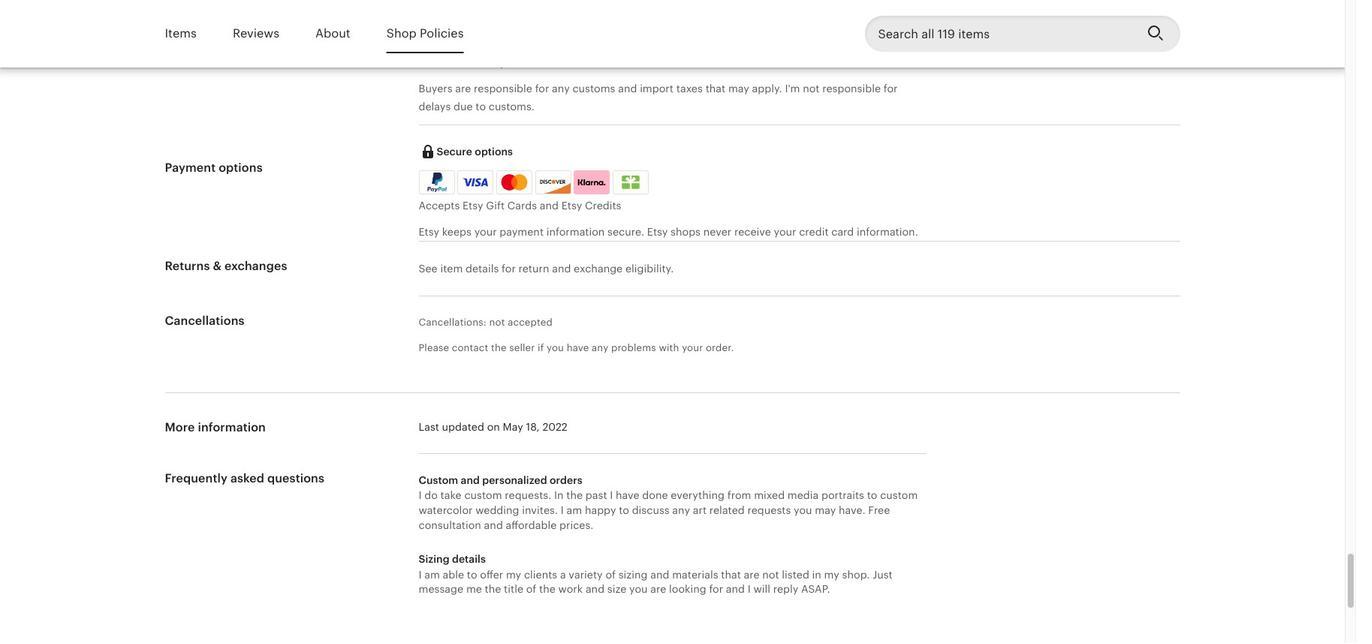 Task type: vqa. For each thing, say whether or not it's contained in the screenshot.
terms
no



Task type: describe. For each thing, give the bounding box(es) containing it.
in
[[813, 569, 822, 581]]

sizing
[[419, 554, 450, 566]]

frequently
[[165, 472, 228, 486]]

details for estimated
[[466, 21, 499, 33]]

1 horizontal spatial are
[[651, 584, 667, 596]]

mastercard image
[[499, 173, 530, 193]]

and right return at the top left of the page
[[552, 263, 571, 275]]

order.
[[706, 343, 734, 354]]

policies
[[420, 26, 464, 40]]

and down discover image
[[540, 200, 559, 212]]

custom and personalized orders i do take custom requests. in the past i have done everything from mixed media portraits to custom watercolor wedding invites. i am happy to discuss any art related requests you may have. free consultation and affordable prices.
[[419, 475, 918, 532]]

done
[[643, 490, 668, 502]]

payment options
[[165, 161, 263, 175]]

title
[[504, 584, 524, 596]]

if
[[538, 343, 544, 354]]

times.
[[606, 21, 636, 33]]

requests.
[[505, 490, 552, 502]]

taxes inside buyers are responsible for any customs and import taxes that may apply. i'm not responsible for delays due to customs.
[[677, 83, 703, 95]]

for for see item details for return and exchange eligibility.
[[502, 263, 516, 275]]

to right happy
[[619, 505, 630, 517]]

accepts etsy gift cards and etsy credits
[[419, 200, 622, 212]]

watercolor
[[419, 505, 473, 517]]

size
[[608, 584, 627, 596]]

with
[[659, 343, 680, 354]]

items
[[165, 26, 197, 40]]

sizing
[[619, 569, 648, 581]]

your for etsy keeps your payment information secure. etsy shops never receive your credit card information.
[[774, 226, 797, 238]]

options for payment options
[[219, 161, 263, 175]]

updated
[[442, 422, 485, 434]]

affordable
[[506, 520, 557, 532]]

1 horizontal spatial any
[[592, 343, 609, 354]]

last updated on may 18, 2022
[[419, 422, 568, 434]]

i down "sizing"
[[419, 569, 422, 581]]

see for see item details for estimated arrival times.
[[419, 21, 438, 33]]

return
[[519, 263, 550, 275]]

item for see item details for estimated arrival times.
[[441, 21, 463, 33]]

cancellations: not accepted
[[419, 317, 553, 328]]

i left do
[[419, 490, 422, 502]]

frequently asked questions
[[165, 472, 325, 486]]

1 responsible from the left
[[474, 83, 533, 95]]

questions
[[267, 472, 325, 486]]

etsy left keeps
[[419, 226, 440, 238]]

from
[[728, 490, 752, 502]]

shipping
[[165, 35, 217, 50]]

receive
[[735, 226, 771, 238]]

&
[[213, 259, 222, 273]]

am inside custom and personalized orders i do take custom requests. in the past i have done everything from mixed media portraits to custom watercolor wedding invites. i am happy to discuss any art related requests you may have. free consultation and affordable prices.
[[567, 505, 582, 517]]

accepted
[[508, 317, 553, 328]]

in
[[554, 490, 564, 502]]

sizing details i am able to offer my clients a variety of sizing and materials that are not listed in my shop. just message me the title of the work and size you are looking for and i will reply asap.
[[419, 554, 893, 596]]

portraits
[[822, 490, 865, 502]]

giftcard image
[[618, 176, 644, 190]]

arrival
[[572, 21, 603, 33]]

that inside buyers are responsible for any customs and import taxes that may apply. i'm not responsible for delays due to customs.
[[706, 83, 726, 95]]

everything
[[671, 490, 725, 502]]

past
[[586, 490, 607, 502]]

paypal image
[[421, 173, 453, 193]]

1 horizontal spatial information
[[547, 226, 605, 238]]

any inside custom and personalized orders i do take custom requests. in the past i have done everything from mixed media portraits to custom watercolor wedding invites. i am happy to discuss any art related requests you may have. free consultation and affordable prices.
[[673, 505, 690, 517]]

estimated
[[519, 21, 569, 33]]

custom
[[419, 475, 458, 487]]

have inside custom and personalized orders i do take custom requests. in the past i have done everything from mixed media portraits to custom watercolor wedding invites. i am happy to discuss any art related requests you may have. free consultation and affordable prices.
[[616, 490, 640, 502]]

i right past
[[610, 490, 613, 502]]

apply.
[[752, 83, 783, 95]]

customs
[[419, 56, 464, 68]]

take
[[441, 490, 462, 502]]

more
[[165, 421, 195, 435]]

credits
[[585, 200, 622, 212]]

asked
[[231, 472, 264, 486]]

more information
[[165, 421, 266, 435]]

last
[[419, 422, 439, 434]]

to inside buyers are responsible for any customs and import taxes that may apply. i'm not responsible for delays due to customs.
[[476, 101, 486, 113]]

buyers
[[419, 83, 453, 95]]

2 my from the left
[[825, 569, 840, 581]]

delays
[[419, 101, 451, 113]]

gift
[[486, 200, 505, 212]]

see for see item details for return and exchange eligibility.
[[419, 263, 438, 275]]

Search all 119 items text field
[[865, 16, 1136, 52]]

due
[[454, 101, 473, 113]]

media
[[788, 490, 819, 502]]

buyers are responsible for any customs and import taxes that may apply. i'm not responsible for delays due to customs.
[[419, 83, 898, 113]]

i'm
[[785, 83, 800, 95]]

orders
[[550, 475, 583, 487]]

2 responsible from the left
[[823, 83, 881, 95]]

consultation
[[419, 520, 481, 532]]

etsy left shops
[[647, 226, 668, 238]]

happy
[[585, 505, 616, 517]]

0 horizontal spatial not
[[489, 317, 505, 328]]

the inside custom and personalized orders i do take custom requests. in the past i have done everything from mixed media portraits to custom watercolor wedding invites. i am happy to discuss any art related requests you may have. free consultation and affordable prices.
[[567, 490, 583, 502]]

2 custom from the left
[[881, 490, 918, 502]]

may
[[503, 422, 523, 434]]

reviews link
[[233, 16, 280, 51]]

contact
[[452, 343, 489, 354]]

message
[[419, 584, 464, 596]]

etsy down discover image
[[562, 200, 582, 212]]

and down variety
[[586, 584, 605, 596]]

secure
[[437, 146, 472, 158]]

exchange
[[574, 263, 623, 275]]

will
[[754, 584, 771, 596]]

for for see item details for estimated arrival times.
[[502, 21, 516, 33]]

returns
[[165, 259, 210, 273]]

for inside sizing details i am able to offer my clients a variety of sizing and materials that are not listed in my shop. just message me the title of the work and size you are looking for and i will reply asap.
[[709, 584, 724, 596]]

0 vertical spatial have
[[567, 343, 589, 354]]

you inside custom and personalized orders i do take custom requests. in the past i have done everything from mixed media portraits to custom watercolor wedding invites. i am happy to discuss any art related requests you may have. free consultation and affordable prices.
[[794, 505, 813, 517]]

that inside sizing details i am able to offer my clients a variety of sizing and materials that are not listed in my shop. just message me the title of the work and size you are looking for and i will reply asap.
[[721, 569, 741, 581]]

1 custom from the left
[[465, 490, 502, 502]]

discuss
[[632, 505, 670, 517]]

the down clients
[[539, 584, 556, 596]]

credit
[[799, 226, 829, 238]]

please
[[419, 343, 449, 354]]

i down in
[[561, 505, 564, 517]]

not inside sizing details i am able to offer my clients a variety of sizing and materials that are not listed in my shop. just message me the title of the work and size you are looking for and i will reply asap.
[[763, 569, 780, 581]]

prices.
[[560, 520, 594, 532]]

to inside sizing details i am able to offer my clients a variety of sizing and materials that are not listed in my shop. just message me the title of the work and size you are looking for and i will reply asap.
[[467, 569, 478, 581]]

and up take at left
[[461, 475, 480, 487]]

0 horizontal spatial information
[[198, 421, 266, 435]]

2 horizontal spatial are
[[744, 569, 760, 581]]

shops
[[671, 226, 701, 238]]



Task type: locate. For each thing, give the bounding box(es) containing it.
my up title
[[506, 569, 522, 581]]

may
[[729, 83, 750, 95], [815, 505, 836, 517]]

import down the see item details for estimated arrival times.
[[488, 56, 522, 68]]

1 vertical spatial may
[[815, 505, 836, 517]]

0 horizontal spatial responsible
[[474, 83, 533, 95]]

not inside buyers are responsible for any customs and import taxes that may apply. i'm not responsible for delays due to customs.
[[803, 83, 820, 95]]

have.
[[839, 505, 866, 517]]

1 item from the top
[[441, 21, 463, 33]]

you right if
[[547, 343, 564, 354]]

your down gift
[[475, 226, 497, 238]]

0 vertical spatial of
[[606, 569, 616, 581]]

am
[[567, 505, 582, 517], [425, 569, 440, 581]]

1 horizontal spatial you
[[630, 584, 648, 596]]

etsy left gift
[[463, 200, 483, 212]]

variety
[[569, 569, 603, 581]]

cancellations
[[165, 314, 245, 328]]

2 vertical spatial are
[[651, 584, 667, 596]]

customs and import taxes
[[419, 56, 551, 68]]

1 horizontal spatial your
[[682, 343, 703, 354]]

related
[[710, 505, 745, 517]]

1 horizontal spatial am
[[567, 505, 582, 517]]

payment
[[165, 161, 216, 175]]

0 vertical spatial are
[[455, 83, 471, 95]]

1 vertical spatial any
[[592, 343, 609, 354]]

have
[[567, 343, 589, 354], [616, 490, 640, 502]]

your right the with
[[682, 343, 703, 354]]

secure.
[[608, 226, 645, 238]]

0 vertical spatial taxes
[[524, 56, 551, 68]]

2 vertical spatial details
[[452, 554, 486, 566]]

the right in
[[567, 490, 583, 502]]

1 vertical spatial you
[[794, 505, 813, 517]]

listed
[[782, 569, 810, 581]]

responsible right i'm
[[823, 83, 881, 95]]

any left problems
[[592, 343, 609, 354]]

your left credit
[[774, 226, 797, 238]]

me
[[466, 584, 482, 596]]

import right "customs"
[[640, 83, 674, 95]]

reply
[[774, 584, 799, 596]]

0 vertical spatial information
[[547, 226, 605, 238]]

details up able at the left of the page
[[452, 554, 486, 566]]

1 horizontal spatial import
[[640, 83, 674, 95]]

0 vertical spatial am
[[567, 505, 582, 517]]

your
[[475, 226, 497, 238], [774, 226, 797, 238], [682, 343, 703, 354]]

that
[[706, 83, 726, 95], [721, 569, 741, 581]]

details down keeps
[[466, 263, 499, 275]]

and right "customs"
[[618, 83, 637, 95]]

am up prices.
[[567, 505, 582, 517]]

1 horizontal spatial have
[[616, 490, 640, 502]]

1 vertical spatial options
[[219, 161, 263, 175]]

1 horizontal spatial custom
[[881, 490, 918, 502]]

1 vertical spatial not
[[489, 317, 505, 328]]

on
[[487, 422, 500, 434]]

0 horizontal spatial you
[[547, 343, 564, 354]]

custom
[[465, 490, 502, 502], [881, 490, 918, 502]]

asap.
[[802, 584, 831, 596]]

returns & exchanges
[[165, 259, 287, 273]]

0 vertical spatial see
[[419, 21, 438, 33]]

are
[[455, 83, 471, 95], [744, 569, 760, 581], [651, 584, 667, 596]]

custom up wedding
[[465, 490, 502, 502]]

item up customs
[[441, 21, 463, 33]]

1 horizontal spatial my
[[825, 569, 840, 581]]

1 vertical spatial information
[[198, 421, 266, 435]]

1 horizontal spatial not
[[763, 569, 780, 581]]

0 vertical spatial details
[[466, 21, 499, 33]]

seller
[[510, 343, 535, 354]]

wedding
[[476, 505, 520, 517]]

you down sizing
[[630, 584, 648, 596]]

any left art
[[673, 505, 690, 517]]

keeps
[[442, 226, 472, 238]]

0 horizontal spatial of
[[526, 584, 537, 596]]

and left will
[[726, 584, 745, 596]]

discover image
[[536, 174, 572, 196]]

1 horizontal spatial options
[[475, 146, 513, 158]]

the
[[491, 343, 507, 354], [567, 490, 583, 502], [485, 584, 501, 596], [539, 584, 556, 596]]

reviews
[[233, 26, 280, 40]]

personalized
[[482, 475, 547, 487]]

customs.
[[489, 101, 535, 113]]

card
[[832, 226, 854, 238]]

1 vertical spatial details
[[466, 263, 499, 275]]

custom up free at right
[[881, 490, 918, 502]]

see item details for estimated arrival times.
[[419, 21, 636, 33]]

0 vertical spatial options
[[475, 146, 513, 158]]

that left the apply.
[[706, 83, 726, 95]]

0 vertical spatial import
[[488, 56, 522, 68]]

details for return
[[466, 263, 499, 275]]

requests
[[748, 505, 791, 517]]

details inside sizing details i am able to offer my clients a variety of sizing and materials that are not listed in my shop. just message me the title of the work and size you are looking for and i will reply asap.
[[452, 554, 486, 566]]

able
[[443, 569, 464, 581]]

1 vertical spatial see
[[419, 263, 438, 275]]

of
[[606, 569, 616, 581], [526, 584, 537, 596]]

1 horizontal spatial taxes
[[677, 83, 703, 95]]

1 vertical spatial that
[[721, 569, 741, 581]]

2022
[[543, 422, 568, 434]]

0 horizontal spatial options
[[219, 161, 263, 175]]

visa image
[[463, 176, 488, 190]]

you inside sizing details i am able to offer my clients a variety of sizing and materials that are not listed in my shop. just message me the title of the work and size you are looking for and i will reply asap.
[[630, 584, 648, 596]]

1 vertical spatial taxes
[[677, 83, 703, 95]]

of up size on the bottom left of the page
[[606, 569, 616, 581]]

2 horizontal spatial your
[[774, 226, 797, 238]]

18,
[[526, 422, 540, 434]]

you down media
[[794, 505, 813, 517]]

payment
[[500, 226, 544, 238]]

any left "customs"
[[552, 83, 570, 95]]

any inside buyers are responsible for any customs and import taxes that may apply. i'm not responsible for delays due to customs.
[[552, 83, 570, 95]]

2 item from the top
[[441, 263, 463, 275]]

see up cancellations:
[[419, 263, 438, 275]]

1 vertical spatial am
[[425, 569, 440, 581]]

0 vertical spatial not
[[803, 83, 820, 95]]

1 my from the left
[[506, 569, 522, 581]]

have right if
[[567, 343, 589, 354]]

1 vertical spatial are
[[744, 569, 760, 581]]

my right in
[[825, 569, 840, 581]]

shop policies
[[387, 26, 464, 40]]

the left seller
[[491, 343, 507, 354]]

responsible
[[474, 83, 533, 95], [823, 83, 881, 95]]

1 vertical spatial have
[[616, 490, 640, 502]]

materials
[[672, 569, 719, 581]]

may left the apply.
[[729, 83, 750, 95]]

to up me
[[467, 569, 478, 581]]

1 horizontal spatial of
[[606, 569, 616, 581]]

and inside buyers are responsible for any customs and import taxes that may apply. i'm not responsible for delays due to customs.
[[618, 83, 637, 95]]

art
[[693, 505, 707, 517]]

options up visa "icon"
[[475, 146, 513, 158]]

import
[[488, 56, 522, 68], [640, 83, 674, 95]]

0 horizontal spatial may
[[729, 83, 750, 95]]

0 vertical spatial may
[[729, 83, 750, 95]]

may down portraits
[[815, 505, 836, 517]]

to up free at right
[[867, 490, 878, 502]]

etsy keeps your payment information secure. etsy shops never receive your credit card information.
[[419, 226, 919, 238]]

and right sizing
[[651, 569, 670, 581]]

2 horizontal spatial any
[[673, 505, 690, 517]]

the down offer
[[485, 584, 501, 596]]

of down clients
[[526, 584, 537, 596]]

etsy
[[463, 200, 483, 212], [562, 200, 582, 212], [419, 226, 440, 238], [647, 226, 668, 238]]

any
[[552, 83, 570, 95], [592, 343, 609, 354], [673, 505, 690, 517]]

and down wedding
[[484, 520, 503, 532]]

information down credits
[[547, 226, 605, 238]]

0 vertical spatial that
[[706, 83, 726, 95]]

clients
[[524, 569, 558, 581]]

not up will
[[763, 569, 780, 581]]

not
[[803, 83, 820, 95], [489, 317, 505, 328], [763, 569, 780, 581]]

options
[[475, 146, 513, 158], [219, 161, 263, 175]]

that right materials
[[721, 569, 741, 581]]

options for secure options
[[475, 146, 513, 158]]

see item details for return and exchange eligibility.
[[419, 263, 674, 275]]

0 horizontal spatial my
[[506, 569, 522, 581]]

may inside custom and personalized orders i do take custom requests. in the past i have done everything from mixed media portraits to custom watercolor wedding invites. i am happy to discuss any art related requests you may have. free consultation and affordable prices.
[[815, 505, 836, 517]]

exchanges
[[225, 259, 287, 273]]

not right i'm
[[803, 83, 820, 95]]

2 vertical spatial any
[[673, 505, 690, 517]]

import inside buyers are responsible for any customs and import taxes that may apply. i'm not responsible for delays due to customs.
[[640, 83, 674, 95]]

2 see from the top
[[419, 263, 438, 275]]

see
[[419, 21, 438, 33], [419, 263, 438, 275]]

0 horizontal spatial are
[[455, 83, 471, 95]]

are left looking
[[651, 584, 667, 596]]

item down keeps
[[441, 263, 463, 275]]

my
[[506, 569, 522, 581], [825, 569, 840, 581]]

2 vertical spatial you
[[630, 584, 648, 596]]

1 horizontal spatial may
[[815, 505, 836, 517]]

your for please contact the seller if you have any problems with your order.
[[682, 343, 703, 354]]

responsible up customs.
[[474, 83, 533, 95]]

and
[[466, 56, 485, 68], [618, 83, 637, 95], [540, 200, 559, 212], [552, 263, 571, 275], [461, 475, 480, 487], [484, 520, 503, 532], [651, 569, 670, 581], [586, 584, 605, 596], [726, 584, 745, 596]]

2 horizontal spatial not
[[803, 83, 820, 95]]

0 horizontal spatial your
[[475, 226, 497, 238]]

0 vertical spatial any
[[552, 83, 570, 95]]

2 horizontal spatial you
[[794, 505, 813, 517]]

for for buyers are responsible for any customs and import taxes that may apply. i'm not responsible for delays due to customs.
[[535, 83, 549, 95]]

customs
[[573, 83, 616, 95]]

information.
[[857, 226, 919, 238]]

0 horizontal spatial import
[[488, 56, 522, 68]]

work
[[559, 584, 583, 596]]

mixed
[[754, 490, 785, 502]]

1 see from the top
[[419, 21, 438, 33]]

to
[[476, 101, 486, 113], [867, 490, 878, 502], [619, 505, 630, 517], [467, 569, 478, 581]]

0 vertical spatial item
[[441, 21, 463, 33]]

are up will
[[744, 569, 760, 581]]

information right the more
[[198, 421, 266, 435]]

not left accepted
[[489, 317, 505, 328]]

about link
[[316, 16, 351, 51]]

may inside buyers are responsible for any customs and import taxes that may apply. i'm not responsible for delays due to customs.
[[729, 83, 750, 95]]

and right customs
[[466, 56, 485, 68]]

are inside buyers are responsible for any customs and import taxes that may apply. i'm not responsible for delays due to customs.
[[455, 83, 471, 95]]

cancellations:
[[419, 317, 487, 328]]

a
[[560, 569, 566, 581]]

1 vertical spatial import
[[640, 83, 674, 95]]

cards
[[508, 200, 537, 212]]

1 vertical spatial of
[[526, 584, 537, 596]]

free
[[869, 505, 891, 517]]

to right due
[[476, 101, 486, 113]]

0 horizontal spatial taxes
[[524, 56, 551, 68]]

0 vertical spatial you
[[547, 343, 564, 354]]

items link
[[165, 16, 197, 51]]

options right payment
[[219, 161, 263, 175]]

have up discuss
[[616, 490, 640, 502]]

secure options
[[437, 146, 513, 158]]

0 horizontal spatial am
[[425, 569, 440, 581]]

klarna image
[[574, 171, 610, 195]]

i left will
[[748, 584, 751, 596]]

0 horizontal spatial have
[[567, 343, 589, 354]]

invites.
[[522, 505, 558, 517]]

are up due
[[455, 83, 471, 95]]

please contact the seller if you have any problems with your order.
[[419, 343, 734, 354]]

1 vertical spatial item
[[441, 263, 463, 275]]

item
[[441, 21, 463, 33], [441, 263, 463, 275]]

1 horizontal spatial responsible
[[823, 83, 881, 95]]

see right shop
[[419, 21, 438, 33]]

never
[[704, 226, 732, 238]]

2 vertical spatial not
[[763, 569, 780, 581]]

offer
[[480, 569, 503, 581]]

item for see item details for return and exchange eligibility.
[[441, 263, 463, 275]]

0 horizontal spatial any
[[552, 83, 570, 95]]

0 horizontal spatial custom
[[465, 490, 502, 502]]

am inside sizing details i am able to offer my clients a variety of sizing and materials that are not listed in my shop. just message me the title of the work and size you are looking for and i will reply asap.
[[425, 569, 440, 581]]

shop.
[[843, 569, 870, 581]]

details up customs and import taxes
[[466, 21, 499, 33]]

am down "sizing"
[[425, 569, 440, 581]]



